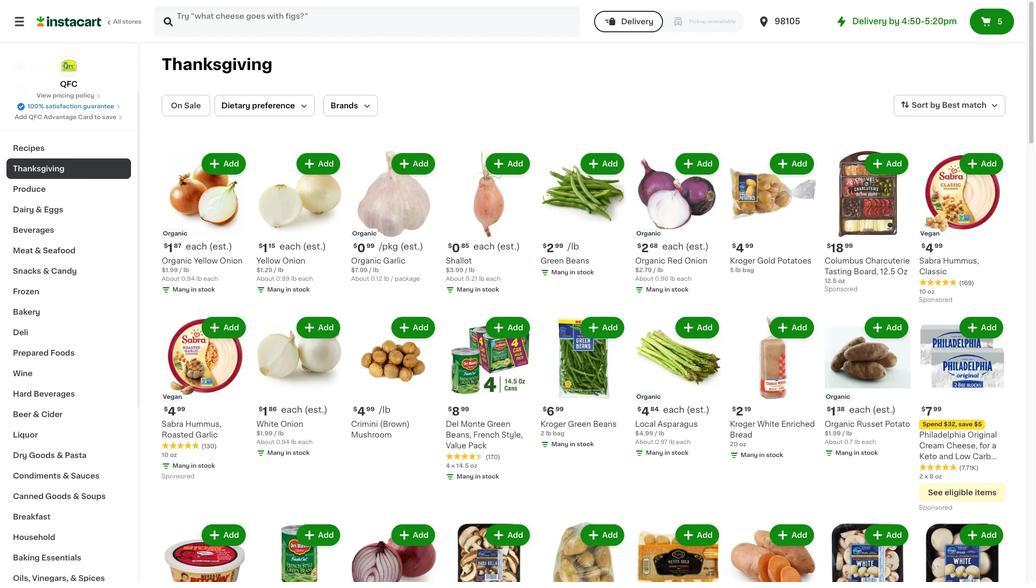 Task type: describe. For each thing, give the bounding box(es) containing it.
about inside yellow onion $1.29 / lb about 0.89 lb each
[[256, 276, 275, 282]]

stock down kroger green beans 2 lb bag
[[577, 442, 594, 448]]

$ 4 99 inside $4.99 per pound element
[[353, 406, 375, 418]]

$ inside $ 18 99
[[827, 243, 831, 249]]

white inside kroger white enriched bread 20 oz
[[757, 421, 779, 428]]

each (est.) for local asparagus
[[663, 406, 710, 414]]

crimini
[[351, 421, 378, 428]]

roasted
[[162, 432, 194, 439]]

about inside organic red onion $2.79 / lb about 0.96 lb each
[[635, 276, 653, 282]]

organic red onion $2.79 / lb about 0.96 lb each
[[635, 257, 708, 282]]

20
[[730, 442, 738, 448]]

vegan for sabra hummus, classic
[[921, 231, 940, 237]]

each up asparagus
[[663, 406, 685, 414]]

/ right 0.12
[[391, 276, 393, 282]]

Search field
[[155, 8, 579, 36]]

stock down kroger white enriched bread 20 oz
[[766, 453, 783, 459]]

99 for sabra hummus, roasted garlic
[[177, 407, 185, 413]]

columbus
[[825, 257, 864, 265]]

& for condiments
[[63, 472, 69, 480]]

6
[[547, 406, 555, 418]]

bakery
[[13, 308, 40, 316]]

liquor link
[[6, 425, 131, 445]]

kroger inside "kroger gold potatoes 5 lb bag"
[[730, 257, 756, 265]]

cream
[[920, 442, 945, 450]]

in for yellow onion
[[286, 287, 291, 293]]

10 for sabra hummus, roasted garlic
[[162, 453, 169, 459]]

many for organic russet potato
[[836, 450, 853, 456]]

again
[[54, 85, 76, 92]]

$ up classic
[[922, 243, 926, 249]]

$ 4 99 for sabra hummus, roasted garlic
[[164, 406, 185, 418]]

style,
[[502, 432, 523, 439]]

& left soups
[[73, 493, 79, 500]]

1 vertical spatial 12.5
[[825, 278, 837, 284]]

all stores link
[[37, 6, 142, 37]]

del
[[446, 421, 459, 428]]

buy it again link
[[6, 78, 131, 99]]

red
[[667, 257, 683, 265]]

$2.79
[[635, 267, 652, 273]]

2 for $ 2 19
[[736, 406, 743, 418]]

$ inside $ 1 87 each (est.)
[[164, 243, 168, 249]]

goods for canned
[[45, 493, 71, 500]]

10 for sabra hummus, classic
[[920, 289, 926, 295]]

green inside kroger green beans 2 lb bag
[[568, 421, 591, 428]]

foods
[[51, 349, 75, 357]]

delivery for delivery
[[621, 18, 654, 25]]

many in stock for organic yellow onion
[[173, 287, 215, 293]]

many for yellow onion
[[267, 287, 284, 293]]

kroger white enriched bread 20 oz
[[730, 421, 815, 448]]

/lb inside $ 2 99 /lb
[[568, 242, 579, 251]]

99 for columbus charcuterie tasting board, 12.5 oz
[[845, 243, 853, 249]]

99 for del monte green beans, french style, value pack
[[461, 407, 469, 413]]

(est.) for white onion
[[305, 406, 328, 414]]

68
[[650, 243, 658, 249]]

green beans
[[541, 257, 590, 265]]

white onion $1.99 / lb about 0.94 lb each
[[256, 421, 313, 446]]

about inside 'local asparagus $4.99 / lb about 0.97 lb each'
[[635, 440, 653, 446]]

kroger for 2
[[730, 421, 756, 428]]

oz right '14.5'
[[470, 463, 477, 469]]

(brown)
[[380, 421, 410, 428]]

condiments
[[13, 472, 61, 480]]

many in stock down green beans
[[551, 269, 594, 275]]

sponsored badge image for columbus charcuterie tasting board, 12.5 oz
[[825, 286, 857, 293]]

breakfast link
[[6, 507, 131, 527]]

many for shallot
[[457, 287, 474, 293]]

(est.) inside $ 2 68 each (est.)
[[686, 242, 709, 251]]

5 inside "kroger gold potatoes 5 lb bag"
[[730, 267, 734, 273]]

0.94 inside white onion $1.99 / lb about 0.94 lb each
[[276, 440, 290, 446]]

oz down lifestyle
[[935, 474, 942, 480]]

add qfc advantage card to save
[[15, 114, 116, 120]]

french
[[473, 432, 500, 439]]

produce link
[[6, 179, 131, 200]]

in down kroger white enriched bread 20 oz
[[759, 453, 765, 459]]

(est.) for yellow onion
[[303, 242, 326, 251]]

dietary preference button
[[214, 95, 315, 116]]

$ inside $ 2 68 each (est.)
[[638, 243, 641, 249]]

0 horizontal spatial beans
[[566, 257, 590, 265]]

100% satisfaction guarantee button
[[17, 100, 121, 111]]

$ up "kroger gold potatoes 5 lb bag"
[[732, 243, 736, 249]]

about inside white onion $1.99 / lb about 0.94 lb each
[[256, 440, 275, 446]]

99 up crimini
[[366, 407, 375, 413]]

/ inside yellow onion $1.29 / lb about 0.89 lb each
[[274, 267, 276, 273]]

/ inside 'local asparagus $4.99 / lb about 0.97 lb each'
[[655, 431, 657, 437]]

each up russet
[[849, 406, 871, 414]]

about inside shallot $3.99 / lb about 0.21 lb each
[[446, 276, 464, 282]]

99 inside $ 0 99
[[367, 243, 375, 249]]

$0.99 per package (estimated) element
[[351, 241, 437, 255]]

match
[[962, 101, 987, 109]]

$ 1 87 each (est.)
[[164, 242, 232, 254]]

shop
[[30, 63, 50, 71]]

stock for organic russet potato
[[861, 450, 878, 456]]

crimini (brown) mushroom
[[351, 421, 410, 439]]

snacks & candy
[[13, 267, 77, 275]]

/ inside organic yellow onion $1.99 / lb about 0.94 lb each
[[179, 267, 182, 273]]

meat & seafood
[[13, 247, 75, 255]]

for
[[980, 442, 990, 450]]

(est.) inside $ 1 87 each (est.)
[[209, 242, 232, 251]]

philadelphia original cream cheese, for a keto and low carb lifestyle
[[920, 432, 997, 471]]

preference
[[252, 102, 295, 109]]

each (est.) for organic russet potato
[[849, 406, 896, 414]]

4 inside product group
[[446, 463, 450, 469]]

all stores
[[113, 19, 142, 25]]

soups
[[81, 493, 106, 500]]

& for dairy
[[36, 206, 42, 214]]

4 up "kroger gold potatoes 5 lb bag"
[[736, 242, 744, 254]]

each inside organic red onion $2.79 / lb about 0.96 lb each
[[677, 276, 692, 282]]

hummus, for classic
[[943, 257, 979, 265]]

many in stock for sabra hummus, roasted garlic
[[173, 463, 215, 469]]

each inside 'local asparagus $4.99 / lb about 0.97 lb each'
[[676, 440, 691, 446]]

& for meat
[[35, 247, 41, 255]]

in down green beans
[[570, 269, 575, 275]]

delivery for delivery by 4:50-5:20pm
[[852, 17, 887, 25]]

$ 7 99
[[922, 406, 942, 418]]

$5
[[974, 422, 982, 428]]

in down kroger green beans 2 lb bag
[[570, 442, 575, 448]]

4 up classic
[[926, 242, 934, 254]]

Best match Sort by field
[[894, 95, 1006, 116]]

$ 1 15
[[259, 242, 275, 254]]

$ 0 85
[[448, 242, 469, 254]]

stock for organic red onion
[[672, 287, 689, 293]]

each right 15
[[280, 242, 301, 251]]

99 for sabra hummus, classic
[[935, 243, 943, 249]]

and
[[939, 453, 953, 461]]

oz down roasted
[[170, 453, 177, 459]]

(est.) for organic russet potato
[[873, 406, 896, 414]]

1 for $ 1 38
[[831, 406, 836, 418]]

$ 2 19
[[732, 406, 751, 418]]

bakery link
[[6, 302, 131, 322]]

in for organic red onion
[[665, 287, 670, 293]]

white inside white onion $1.99 / lb about 0.94 lb each
[[256, 421, 279, 428]]

many for local asparagus
[[646, 450, 663, 456]]

$ inside $ 4 84
[[638, 407, 641, 413]]

0 for each
[[452, 242, 460, 254]]

organic up 38
[[826, 394, 850, 400]]

0 vertical spatial save
[[102, 114, 116, 120]]

prepared foods link
[[6, 343, 131, 363]]

spend $32, save $5
[[923, 422, 982, 428]]

all
[[113, 19, 121, 25]]

stock down green beans
[[577, 269, 594, 275]]

$1.29
[[256, 267, 272, 273]]

many down kroger green beans 2 lb bag
[[551, 442, 569, 448]]

$ inside $ 6 99
[[543, 407, 547, 413]]

many in stock for white onion
[[267, 450, 310, 456]]

yellow inside organic yellow onion $1.99 / lb about 0.94 lb each
[[194, 257, 218, 265]]

hummus, for roasted
[[185, 421, 222, 428]]

beer
[[13, 411, 31, 418]]

prepared foods
[[13, 349, 75, 357]]

1 for $ 1 86
[[263, 406, 268, 418]]

$ inside $ 0 85
[[448, 243, 452, 249]]

view pricing policy link
[[37, 92, 101, 100]]

many for del monte green beans, french style, value pack
[[457, 474, 474, 480]]

0 vertical spatial qfc
[[60, 80, 78, 88]]

99 for spend $32, save $5
[[934, 407, 942, 413]]

85
[[461, 243, 469, 249]]

about inside organic garlic $7.99 / lb about 0.12 lb / package
[[351, 276, 369, 282]]

many in stock down kroger white enriched bread 20 oz
[[741, 453, 783, 459]]

delivery button
[[594, 11, 663, 32]]

sauces
[[71, 472, 99, 480]]

each right 85 on the left of page
[[474, 242, 495, 251]]

garlic inside sabra hummus, roasted garlic
[[195, 432, 218, 439]]

recipes
[[13, 145, 45, 152]]

it
[[47, 85, 53, 92]]

sabra for sabra hummus, roasted garlic
[[162, 421, 183, 428]]

100% satisfaction guarantee
[[28, 104, 114, 109]]

on sale button
[[162, 95, 210, 116]]

many in stock for local asparagus
[[646, 450, 689, 456]]

organic up the 87
[[163, 231, 187, 237]]

each inside organic russet potato $1.99 / lb about 0.7 lb each
[[862, 440, 876, 446]]

many for organic red onion
[[646, 287, 663, 293]]

cheese,
[[947, 442, 978, 450]]

(est.) for organic garlic
[[400, 242, 423, 251]]

instacart logo image
[[37, 15, 101, 28]]

stock for local asparagus
[[672, 450, 689, 456]]

deli link
[[6, 322, 131, 343]]

qfc link
[[59, 56, 79, 90]]

$1.86 each (estimated) element
[[256, 405, 343, 419]]

$1.87 each (estimated) element
[[162, 241, 248, 255]]

& for beer
[[33, 411, 39, 418]]

& for snacks
[[43, 267, 49, 275]]

$2.68 each (estimated) element
[[635, 241, 721, 255]]

0.96
[[655, 276, 669, 282]]

in for del monte green beans, french style, value pack
[[475, 474, 481, 480]]

/ inside shallot $3.99 / lb about 0.21 lb each
[[465, 267, 468, 273]]

organic inside organic yellow onion $1.99 / lb about 0.94 lb each
[[162, 257, 192, 265]]

sabra for sabra hummus, classic
[[920, 257, 941, 265]]

oz down classic
[[928, 289, 935, 295]]

98105
[[775, 17, 800, 25]]

$32,
[[944, 422, 957, 428]]

& left pasta
[[57, 452, 63, 459]]

each right 86
[[281, 406, 302, 414]]

lb inside kroger green beans 2 lb bag
[[546, 431, 552, 437]]

organic up 84
[[636, 394, 661, 400]]

beverages inside beverages link
[[13, 226, 54, 234]]

on
[[171, 102, 182, 109]]

in for organic russet potato
[[854, 450, 860, 456]]

baking essentials
[[13, 554, 81, 562]]

$ 4 99 for kroger gold potatoes
[[732, 242, 754, 254]]

each inside shallot $3.99 / lb about 0.21 lb each
[[486, 276, 501, 282]]

many for sabra hummus, roasted garlic
[[173, 463, 190, 469]]

onion inside organic red onion $2.79 / lb about 0.96 lb each
[[685, 257, 708, 265]]

kroger gold potatoes 5 lb bag
[[730, 257, 812, 273]]

$1.99 inside white onion $1.99 / lb about 0.94 lb each
[[256, 431, 273, 437]]

each inside $ 1 87 each (est.)
[[186, 242, 207, 251]]

wine link
[[6, 363, 131, 384]]

stock for organic yellow onion
[[198, 287, 215, 293]]

4 up crimini
[[357, 406, 365, 418]]

best match
[[942, 101, 987, 109]]

99 for kroger gold potatoes
[[745, 243, 754, 249]]

$ up crimini
[[353, 407, 357, 413]]

recipes link
[[6, 138, 131, 159]]

$ inside $ 1 15
[[259, 243, 263, 249]]

sale
[[184, 102, 201, 109]]

essentials
[[42, 554, 81, 562]]

many in stock for del monte green beans, french style, value pack
[[457, 474, 499, 480]]

candy
[[51, 267, 77, 275]]

in for white onion
[[286, 450, 291, 456]]

keto
[[920, 453, 937, 461]]

product group containing 7
[[920, 315, 1006, 514]]

many in stock for organic red onion
[[646, 287, 689, 293]]

$1.99 for organic russet potato
[[825, 431, 841, 437]]

each (est.) for white onion
[[281, 406, 328, 414]]

$ 2 68 each (est.)
[[638, 242, 709, 254]]



Task type: vqa. For each thing, say whether or not it's contained in the screenshot.
Pillsbury Cinnamon Rolls Refrigerated Pastry Dough With Original Icing $2
no



Task type: locate. For each thing, give the bounding box(es) containing it.
goods for dry
[[29, 452, 55, 459]]

view pricing policy
[[37, 93, 94, 99]]

$ inside $ 1 86
[[259, 407, 263, 413]]

many in stock
[[551, 269, 594, 275], [173, 287, 215, 293], [457, 287, 499, 293], [267, 287, 310, 293], [646, 287, 689, 293], [551, 442, 594, 448], [267, 450, 310, 456], [646, 450, 689, 456], [836, 450, 878, 456], [741, 453, 783, 459], [173, 463, 215, 469], [457, 474, 499, 480]]

organic up $ 0 99
[[352, 231, 377, 237]]

/ inside organic russet potato $1.99 / lb about 0.7 lb each
[[842, 431, 845, 437]]

$0.85 each (estimated) element
[[446, 241, 532, 255]]

each right 0.89
[[298, 276, 313, 282]]

bag inside "kroger gold potatoes 5 lb bag"
[[743, 267, 754, 273]]

onion down $1.15 each (estimated) element
[[282, 257, 305, 265]]

sponsored badge image down roasted
[[162, 474, 194, 480]]

prepared
[[13, 349, 49, 357]]

0 horizontal spatial vegan
[[163, 394, 182, 400]]

organic up 68 at the top right of page
[[636, 231, 661, 237]]

baking
[[13, 554, 40, 562]]

0 vertical spatial 10 oz
[[920, 289, 935, 295]]

0 vertical spatial by
[[889, 17, 900, 25]]

1 horizontal spatial vegan
[[921, 231, 940, 237]]

2 inside kroger green beans 2 lb bag
[[541, 431, 544, 437]]

canned goods & soups link
[[6, 486, 131, 507]]

thanksgiving link
[[6, 159, 131, 179]]

0 horizontal spatial /lb
[[379, 406, 391, 414]]

columbus charcuterie tasting board, 12.5 oz 12.5 oz
[[825, 257, 910, 284]]

0 horizontal spatial bag
[[553, 431, 565, 437]]

1 horizontal spatial 0.94
[[276, 440, 290, 446]]

1 horizontal spatial 0
[[452, 242, 460, 254]]

0 horizontal spatial green
[[487, 421, 510, 428]]

stock for white onion
[[293, 450, 310, 456]]

potato
[[885, 421, 910, 428]]

goods
[[29, 452, 55, 459], [45, 493, 71, 500]]

by right sort
[[930, 101, 940, 109]]

white down $ 1 86
[[256, 421, 279, 428]]

in for shallot
[[475, 287, 481, 293]]

0 horizontal spatial 5
[[730, 267, 734, 273]]

in down roasted
[[191, 463, 197, 469]]

1 horizontal spatial /lb
[[568, 242, 579, 251]]

meat & seafood link
[[6, 240, 131, 261]]

$1.99 inside organic yellow onion $1.99 / lb about 0.94 lb each
[[162, 267, 178, 273]]

1 vertical spatial bag
[[553, 431, 565, 437]]

sponsored badge image down tasting
[[825, 286, 857, 293]]

snacks & candy link
[[6, 261, 131, 281]]

0 vertical spatial bag
[[743, 267, 754, 273]]

$2.99 per pound element
[[541, 241, 627, 255]]

dietary
[[221, 102, 250, 109]]

0 horizontal spatial sabra
[[162, 421, 183, 428]]

2 horizontal spatial $1.99
[[825, 431, 841, 437]]

many down green beans
[[551, 269, 569, 275]]

1 vertical spatial 10
[[162, 453, 169, 459]]

10 oz for roasted
[[162, 453, 177, 459]]

& right 'beer'
[[33, 411, 39, 418]]

each down "$1.87 each (estimated)" element in the top left of the page
[[203, 276, 218, 282]]

many for organic yellow onion
[[173, 287, 190, 293]]

product group
[[162, 151, 248, 296], [256, 151, 343, 296], [351, 151, 437, 283], [446, 151, 532, 296], [541, 151, 627, 279], [635, 151, 721, 296], [730, 151, 816, 275], [825, 151, 911, 295], [920, 151, 1006, 306], [162, 315, 248, 483], [256, 315, 343, 460], [351, 315, 437, 441], [446, 315, 532, 484], [541, 315, 627, 451], [635, 315, 721, 460], [730, 315, 816, 462], [825, 315, 911, 460], [920, 315, 1006, 514], [162, 523, 248, 582], [256, 523, 343, 582], [351, 523, 437, 582], [446, 523, 532, 582], [541, 523, 627, 582], [635, 523, 721, 582], [730, 523, 816, 582], [825, 523, 911, 582], [920, 523, 1006, 582]]

0 vertical spatial vegan
[[921, 231, 940, 237]]

2 0 from the left
[[357, 242, 365, 254]]

oz inside columbus charcuterie tasting board, 12.5 oz 12.5 oz
[[838, 278, 845, 284]]

$ inside $ 8 99
[[448, 407, 452, 413]]

bag for green
[[553, 431, 565, 437]]

thanksgiving up dietary
[[162, 57, 272, 72]]

$ inside '$ 1 38'
[[827, 407, 831, 413]]

2 left 68 at the top right of page
[[641, 242, 649, 254]]

in down 0.97
[[665, 450, 670, 456]]

(est.) up white onion $1.99 / lb about 0.94 lb each at left
[[305, 406, 328, 414]]

0 for /pkg
[[357, 242, 365, 254]]

0.94 down $ 1 86
[[276, 440, 290, 446]]

1 vertical spatial 0.94
[[276, 440, 290, 446]]

0 horizontal spatial delivery
[[621, 18, 654, 25]]

2 inside $ 2 68 each (est.)
[[641, 242, 649, 254]]

about down $3.99
[[446, 276, 464, 282]]

2 white from the left
[[256, 421, 279, 428]]

10 oz for classic
[[920, 289, 935, 295]]

$1.99 down the 87
[[162, 267, 178, 273]]

1 0 from the left
[[452, 242, 460, 254]]

0 vertical spatial garlic
[[383, 257, 406, 265]]

organic inside organic red onion $2.79 / lb about 0.96 lb each
[[635, 257, 666, 265]]

many down white onion $1.99 / lb about 0.94 lb each at left
[[267, 450, 284, 456]]

garlic inside organic garlic $7.99 / lb about 0.12 lb / package
[[383, 257, 406, 265]]

product group containing 8
[[446, 315, 532, 484]]

0 horizontal spatial yellow
[[194, 257, 218, 265]]

about down $ 1 86
[[256, 440, 275, 446]]

green inside the del monte green beans, french style, value pack
[[487, 421, 510, 428]]

each (est.) inside $0.85 each (estimated) element
[[474, 242, 520, 251]]

/ up 0.97
[[655, 431, 657, 437]]

86
[[269, 407, 277, 413]]

1 horizontal spatial bag
[[743, 267, 754, 273]]

&
[[36, 206, 42, 214], [35, 247, 41, 255], [43, 267, 49, 275], [33, 411, 39, 418], [57, 452, 63, 459], [63, 472, 69, 480], [73, 493, 79, 500]]

white left the enriched
[[757, 421, 779, 428]]

$1.99 down '$ 1 38'
[[825, 431, 841, 437]]

(est.) inside $0.85 each (estimated) element
[[497, 242, 520, 251]]

$ left 85 on the left of page
[[448, 243, 452, 249]]

0
[[452, 242, 460, 254], [357, 242, 365, 254]]

about inside organic yellow onion $1.99 / lb about 0.94 lb each
[[162, 276, 180, 282]]

1 horizontal spatial qfc
[[60, 80, 78, 88]]

/ inside white onion $1.99 / lb about 0.94 lb each
[[274, 431, 277, 437]]

satisfaction
[[45, 104, 82, 109]]

stock down (130)
[[198, 463, 215, 469]]

beverages down dairy & eggs
[[13, 226, 54, 234]]

wine
[[13, 370, 33, 377]]

local
[[635, 421, 656, 428]]

$4.99
[[635, 431, 653, 437]]

by inside 'best match sort by' field
[[930, 101, 940, 109]]

original
[[968, 432, 997, 439]]

hummus,
[[943, 257, 979, 265], [185, 421, 222, 428]]

0 vertical spatial 12.5
[[880, 268, 895, 275]]

each inside white onion $1.99 / lb about 0.94 lb each
[[298, 440, 313, 446]]

/ inside organic red onion $2.79 / lb about 0.96 lb each
[[653, 267, 656, 273]]

1 horizontal spatial hummus,
[[943, 257, 979, 265]]

$ inside '$ 2 19'
[[732, 407, 736, 413]]

$
[[164, 243, 168, 249], [448, 243, 452, 249], [732, 243, 736, 249], [259, 243, 263, 249], [353, 243, 357, 249], [543, 243, 547, 249], [638, 243, 641, 249], [827, 243, 831, 249], [922, 243, 926, 249], [164, 407, 168, 413], [448, 407, 452, 413], [732, 407, 736, 413], [259, 407, 263, 413], [353, 407, 357, 413], [543, 407, 547, 413], [638, 407, 641, 413], [827, 407, 831, 413], [922, 407, 926, 413]]

1 vertical spatial sabra
[[162, 421, 183, 428]]

qfc logo image
[[59, 56, 79, 77]]

0 vertical spatial 0.94
[[181, 276, 195, 282]]

stock for sabra hummus, roasted garlic
[[198, 463, 215, 469]]

pack
[[468, 442, 487, 450]]

onion right red
[[685, 257, 708, 265]]

$1.15 each (estimated) element
[[256, 241, 343, 255]]

$1.99 for organic yellow onion
[[162, 267, 178, 273]]

99 up sabra hummus, roasted garlic
[[177, 407, 185, 413]]

tasting
[[825, 268, 852, 275]]

1 vertical spatial garlic
[[195, 432, 218, 439]]

99 left /pkg
[[367, 243, 375, 249]]

/ down the 87
[[179, 267, 182, 273]]

cider
[[41, 411, 63, 418]]

0 vertical spatial 10
[[920, 289, 926, 295]]

philadelphia
[[920, 432, 966, 439]]

1 horizontal spatial save
[[959, 422, 973, 428]]

see
[[928, 489, 943, 497]]

buy it again
[[30, 85, 76, 92]]

each inside $ 2 68 each (est.)
[[662, 242, 684, 251]]

& right the meat
[[35, 247, 41, 255]]

green
[[541, 257, 564, 265], [487, 421, 510, 428], [568, 421, 591, 428]]

onion inside organic yellow onion $1.99 / lb about 0.94 lb each
[[220, 257, 243, 265]]

5 inside button
[[998, 18, 1003, 25]]

1 vertical spatial save
[[959, 422, 973, 428]]

1 horizontal spatial garlic
[[383, 257, 406, 265]]

(est.)
[[209, 242, 232, 251], [497, 242, 520, 251], [303, 242, 326, 251], [400, 242, 423, 251], [686, 242, 709, 251], [305, 406, 328, 414], [687, 406, 710, 414], [873, 406, 896, 414]]

many down 0.7 in the right of the page
[[836, 450, 853, 456]]

1 vertical spatial 8
[[930, 474, 934, 480]]

each (est.) for yellow onion
[[280, 242, 326, 251]]

each (est.) inside '$4.84 each (estimated)' element
[[663, 406, 710, 414]]

x for spend $32, save $5
[[925, 474, 928, 480]]

1
[[168, 242, 173, 254], [263, 242, 268, 254], [263, 406, 268, 418], [831, 406, 836, 418]]

beans down $2.99 per pound element
[[566, 257, 590, 265]]

about down the $2.79
[[635, 276, 653, 282]]

1 left 15
[[263, 242, 268, 254]]

0 horizontal spatial qfc
[[28, 114, 42, 120]]

produce
[[13, 185, 46, 193]]

2 up green beans
[[547, 242, 554, 254]]

many in stock down kroger green beans 2 lb bag
[[551, 442, 594, 448]]

card
[[78, 114, 93, 120]]

1 horizontal spatial yellow
[[256, 257, 281, 265]]

2 horizontal spatial green
[[568, 421, 591, 428]]

kroger up the bread
[[730, 421, 756, 428]]

beverages inside the hard beverages link
[[34, 390, 75, 398]]

1 horizontal spatial green
[[541, 257, 564, 265]]

/lb up green beans
[[568, 242, 579, 251]]

items
[[975, 489, 997, 497]]

stock
[[577, 269, 594, 275], [198, 287, 215, 293], [482, 287, 499, 293], [293, 287, 310, 293], [672, 287, 689, 293], [577, 442, 594, 448], [293, 450, 310, 456], [672, 450, 689, 456], [861, 450, 878, 456], [766, 453, 783, 459], [198, 463, 215, 469], [482, 474, 499, 480]]

in for local asparagus
[[665, 450, 670, 456]]

10
[[920, 289, 926, 295], [162, 453, 169, 459]]

$ up roasted
[[164, 407, 168, 413]]

about inside organic russet potato $1.99 / lb about 0.7 lb each
[[825, 440, 843, 446]]

stock for del monte green beans, french style, value pack
[[482, 474, 499, 480]]

0 vertical spatial goods
[[29, 452, 55, 459]]

$7.99
[[351, 267, 368, 273]]

$ 4 84
[[638, 406, 659, 418]]

0 up $7.99
[[357, 242, 365, 254]]

$1.38 each (estimated) element
[[825, 405, 911, 419]]

many in stock down 0.96
[[646, 287, 689, 293]]

(est.) inside $1.86 each (estimated) element
[[305, 406, 328, 414]]

0 horizontal spatial save
[[102, 114, 116, 120]]

5:20pm
[[925, 17, 957, 25]]

vegan up sabra hummus, classic
[[921, 231, 940, 237]]

service type group
[[594, 11, 745, 32]]

stock down organic yellow onion $1.99 / lb about 0.94 lb each
[[198, 287, 215, 293]]

& left eggs
[[36, 206, 42, 214]]

many down 0.89
[[267, 287, 284, 293]]

0 vertical spatial /lb
[[568, 242, 579, 251]]

0 horizontal spatial 0
[[357, 242, 365, 254]]

98105 button
[[758, 6, 822, 37]]

by for sort
[[930, 101, 940, 109]]

vegan
[[921, 231, 940, 237], [163, 394, 182, 400]]

lb inside "kroger gold potatoes 5 lb bag"
[[735, 267, 741, 273]]

mushroom
[[351, 432, 392, 439]]

4
[[736, 242, 744, 254], [926, 242, 934, 254], [168, 406, 176, 418], [357, 406, 365, 418], [641, 406, 650, 418], [446, 463, 450, 469]]

bag for gold
[[743, 267, 754, 273]]

canned goods & soups
[[13, 493, 106, 500]]

low
[[955, 453, 971, 461]]

0 horizontal spatial hummus,
[[185, 421, 222, 428]]

oz
[[897, 268, 908, 275]]

1 horizontal spatial delivery
[[852, 17, 887, 25]]

0 vertical spatial thanksgiving
[[162, 57, 272, 72]]

0 vertical spatial hummus,
[[943, 257, 979, 265]]

4 up roasted
[[168, 406, 176, 418]]

4 left 84
[[641, 406, 650, 418]]

1 horizontal spatial white
[[757, 421, 779, 428]]

yellow inside yellow onion $1.29 / lb about 0.89 lb each
[[256, 257, 281, 265]]

(est.) inside '$4.84 each (estimated)' element
[[687, 406, 710, 414]]

1 horizontal spatial sabra
[[920, 257, 941, 265]]

0 horizontal spatial thanksgiving
[[13, 165, 65, 173]]

1 for $ 1 15
[[263, 242, 268, 254]]

0 horizontal spatial x
[[451, 463, 455, 469]]

asparagus
[[658, 421, 698, 428]]

delivery by 4:50-5:20pm link
[[835, 15, 957, 28]]

1 vertical spatial hummus,
[[185, 421, 222, 428]]

1 horizontal spatial beans
[[593, 421, 617, 428]]

99 up "kroger gold potatoes 5 lb bag"
[[745, 243, 754, 249]]

onion inside white onion $1.99 / lb about 0.94 lb each
[[280, 421, 303, 428]]

each right the 87
[[186, 242, 207, 251]]

(est.) inside $1.15 each (estimated) element
[[303, 242, 326, 251]]

in down 0.96
[[665, 287, 670, 293]]

yellow up $1.29
[[256, 257, 281, 265]]

each (est.) for shallot
[[474, 242, 520, 251]]

sabra inside sabra hummus, classic
[[920, 257, 941, 265]]

1 yellow from the left
[[194, 257, 218, 265]]

beans left local
[[593, 421, 617, 428]]

$1.99 inside organic russet potato $1.99 / lb about 0.7 lb each
[[825, 431, 841, 437]]

hummus, inside sabra hummus, roasted garlic
[[185, 421, 222, 428]]

beer & cider link
[[6, 404, 131, 425]]

0 horizontal spatial 10 oz
[[162, 453, 177, 459]]

sponsored badge image for sabra hummus, classic
[[920, 297, 952, 303]]

1 inside $ 1 87 each (est.)
[[168, 242, 173, 254]]

organic
[[163, 231, 187, 237], [352, 231, 377, 237], [636, 231, 661, 237], [162, 257, 192, 265], [351, 257, 381, 265], [635, 257, 666, 265], [636, 394, 661, 400], [826, 394, 850, 400], [825, 421, 855, 428]]

1 horizontal spatial 5
[[998, 18, 1003, 25]]

1 vertical spatial x
[[925, 474, 928, 480]]

canned
[[13, 493, 44, 500]]

0 vertical spatial 8
[[452, 406, 460, 418]]

by inside delivery by 4:50-5:20pm link
[[889, 17, 900, 25]]

add button
[[203, 154, 245, 174], [298, 154, 339, 174], [392, 154, 434, 174], [487, 154, 529, 174], [582, 154, 623, 174], [677, 154, 718, 174], [771, 154, 813, 174], [866, 154, 908, 174], [961, 154, 1002, 174], [203, 318, 245, 337], [298, 318, 339, 337], [392, 318, 434, 337], [487, 318, 529, 337], [582, 318, 623, 337], [677, 318, 718, 337], [771, 318, 813, 337], [866, 318, 908, 337], [961, 318, 1002, 337], [203, 526, 245, 545], [298, 526, 339, 545], [392, 526, 434, 545], [487, 526, 529, 545], [582, 526, 623, 545], [677, 526, 718, 545], [771, 526, 813, 545], [866, 526, 908, 545], [961, 526, 1002, 545]]

1 for $ 1 87 each (est.)
[[168, 242, 173, 254]]

0.94 inside organic yellow onion $1.99 / lb about 0.94 lb each
[[181, 276, 195, 282]]

0 vertical spatial sabra
[[920, 257, 941, 265]]

pasta
[[65, 452, 87, 459]]

hard beverages link
[[6, 384, 131, 404]]

garlic
[[383, 257, 406, 265], [195, 432, 218, 439]]

$ 4 99 up "kroger gold potatoes 5 lb bag"
[[732, 242, 754, 254]]

0 vertical spatial beans
[[566, 257, 590, 265]]

0 horizontal spatial by
[[889, 17, 900, 25]]

1 vertical spatial by
[[930, 101, 940, 109]]

2 x 8 oz
[[920, 474, 942, 480]]

/ up 0.21
[[465, 267, 468, 273]]

organic down the 87
[[162, 257, 192, 265]]

0.94
[[181, 276, 195, 282], [276, 440, 290, 446]]

in for organic yellow onion
[[191, 287, 197, 293]]

each (est.) inside $1.86 each (estimated) element
[[281, 406, 328, 414]]

4:50-
[[902, 17, 925, 25]]

sponsored badge image
[[825, 286, 857, 293], [920, 297, 952, 303], [162, 474, 194, 480], [920, 505, 952, 511]]

kroger left 'gold'
[[730, 257, 756, 265]]

/ right $1.29
[[274, 267, 276, 273]]

vegan for sabra hummus, roasted garlic
[[163, 394, 182, 400]]

in down white onion $1.99 / lb about 0.94 lb each at left
[[286, 450, 291, 456]]

0 horizontal spatial 12.5
[[825, 278, 837, 284]]

delivery inside delivery by 4:50-5:20pm link
[[852, 17, 887, 25]]

$ up spend
[[922, 407, 926, 413]]

8 down lifestyle
[[930, 474, 934, 480]]

2 down lifestyle
[[920, 474, 923, 480]]

dry
[[13, 452, 27, 459]]

delivery inside delivery button
[[621, 18, 654, 25]]

/ up 0.12
[[369, 267, 372, 273]]

99 inside the $ 7 99
[[934, 407, 942, 413]]

1 vertical spatial thanksgiving
[[13, 165, 65, 173]]

1 horizontal spatial 10
[[920, 289, 926, 295]]

0 vertical spatial x
[[451, 463, 455, 469]]

2 left 19
[[736, 406, 743, 418]]

many down '14.5'
[[457, 474, 474, 480]]

0 horizontal spatial garlic
[[195, 432, 218, 439]]

(est.) for shallot
[[497, 242, 520, 251]]

0 vertical spatial 5
[[998, 18, 1003, 25]]

18
[[831, 242, 844, 254]]

frozen
[[13, 288, 39, 295]]

kroger inside kroger white enriched bread 20 oz
[[730, 421, 756, 428]]

1 vertical spatial beans
[[593, 421, 617, 428]]

1 white from the left
[[757, 421, 779, 428]]

sabra inside sabra hummus, roasted garlic
[[162, 421, 183, 428]]

household link
[[6, 527, 131, 548]]

lifestyle
[[920, 464, 952, 471]]

2 inside $ 2 99 /lb
[[547, 242, 554, 254]]

0.7
[[844, 440, 853, 446]]

99 inside $ 18 99
[[845, 243, 853, 249]]

$1.99 down $ 1 86
[[256, 431, 273, 437]]

product group containing 6
[[541, 315, 627, 451]]

1 vertical spatial goods
[[45, 493, 71, 500]]

goods down condiments & sauces
[[45, 493, 71, 500]]

12.5 down tasting
[[825, 278, 837, 284]]

baking essentials link
[[6, 548, 131, 568]]

each up red
[[662, 242, 684, 251]]

$ 4 99 for sabra hummus, classic
[[922, 242, 943, 254]]

1 vertical spatial 5
[[730, 267, 734, 273]]

$ up $7.99
[[353, 243, 357, 249]]

each inside yellow onion $1.29 / lb about 0.89 lb each
[[298, 276, 313, 282]]

many down the bread
[[741, 453, 758, 459]]

each down $1.86 each (estimated) element
[[298, 440, 313, 446]]

None search field
[[154, 6, 580, 37]]

qfc up the view pricing policy link
[[60, 80, 78, 88]]

about
[[162, 276, 180, 282], [446, 276, 464, 282], [256, 276, 275, 282], [351, 276, 369, 282], [635, 276, 653, 282], [256, 440, 275, 446], [635, 440, 653, 446], [825, 440, 843, 446]]

5 button
[[970, 9, 1014, 35]]

kroger inside kroger green beans 2 lb bag
[[541, 421, 566, 428]]

oz inside kroger white enriched bread 20 oz
[[739, 442, 747, 448]]

dry goods & pasta
[[13, 452, 87, 459]]

organic garlic $7.99 / lb about 0.12 lb / package
[[351, 257, 420, 282]]

$ up columbus
[[827, 243, 831, 249]]

organic up the $2.79
[[635, 257, 666, 265]]

1 horizontal spatial thanksgiving
[[162, 57, 272, 72]]

1 horizontal spatial $1.99
[[256, 431, 273, 437]]

1 horizontal spatial x
[[925, 474, 928, 480]]

8 up del
[[452, 406, 460, 418]]

in down 0.21
[[475, 287, 481, 293]]

hummus, inside sabra hummus, classic
[[943, 257, 979, 265]]

shop link
[[6, 56, 131, 78]]

many in stock for yellow onion
[[267, 287, 310, 293]]

1 horizontal spatial 8
[[930, 474, 934, 480]]

product group containing 18
[[825, 151, 911, 295]]

99 up sabra hummus, classic
[[935, 243, 943, 249]]

$ 4 99
[[732, 242, 754, 254], [922, 242, 943, 254], [164, 406, 185, 418], [353, 406, 375, 418]]

0 left 85 on the left of page
[[452, 242, 460, 254]]

stock for shallot
[[482, 287, 499, 293]]

99
[[745, 243, 754, 249], [367, 243, 375, 249], [555, 243, 563, 249], [845, 243, 853, 249], [935, 243, 943, 249], [177, 407, 185, 413], [461, 407, 469, 413], [366, 407, 375, 413], [556, 407, 564, 413], [934, 407, 942, 413]]

0 horizontal spatial white
[[256, 421, 279, 428]]

1 vertical spatial /lb
[[379, 406, 391, 414]]

many in stock for shallot
[[457, 287, 499, 293]]

99 inside $ 6 99
[[556, 407, 564, 413]]

stock for yellow onion
[[293, 287, 310, 293]]

10 down classic
[[920, 289, 926, 295]]

stock down organic russet potato $1.99 / lb about 0.7 lb each
[[861, 450, 878, 456]]

0.97
[[655, 440, 668, 446]]

2 for $ 2 99 /lb
[[547, 242, 554, 254]]

(est.) for local asparagus
[[687, 406, 710, 414]]

by for delivery
[[889, 17, 900, 25]]

each (est.) up yellow onion $1.29 / lb about 0.89 lb each
[[280, 242, 326, 251]]

10 oz down roasted
[[162, 453, 177, 459]]

$ inside the $ 7 99
[[922, 407, 926, 413]]

99 inside $ 2 99 /lb
[[555, 243, 563, 249]]

in for sabra hummus, roasted garlic
[[191, 463, 197, 469]]

sponsored badge image for sabra hummus, roasted garlic
[[162, 474, 194, 480]]

1 vertical spatial 10 oz
[[162, 453, 177, 459]]

x for 8
[[451, 463, 455, 469]]

0 horizontal spatial 10
[[162, 453, 169, 459]]

/lb inside $4.99 per pound element
[[379, 406, 391, 414]]

lb
[[183, 267, 189, 273], [469, 267, 475, 273], [735, 267, 741, 273], [278, 267, 284, 273], [373, 267, 379, 273], [657, 267, 663, 273], [196, 276, 202, 282], [479, 276, 485, 282], [291, 276, 297, 282], [384, 276, 389, 282], [670, 276, 676, 282], [278, 431, 284, 437], [546, 431, 552, 437], [659, 431, 665, 437], [846, 431, 852, 437], [291, 440, 297, 446], [669, 440, 675, 446], [855, 440, 860, 446]]

$4.84 each (estimated) element
[[635, 405, 721, 419]]

$ inside $ 2 99 /lb
[[543, 243, 547, 249]]

(est.) inside $1.38 each (estimated) element
[[873, 406, 896, 414]]

99 for kroger green beans
[[556, 407, 564, 413]]

each inside organic yellow onion $1.99 / lb about 0.94 lb each
[[203, 276, 218, 282]]

onion inside yellow onion $1.29 / lb about 0.89 lb each
[[282, 257, 305, 265]]

beer & cider
[[13, 411, 63, 418]]

beans inside kroger green beans 2 lb bag
[[593, 421, 617, 428]]

1 horizontal spatial 12.5
[[880, 268, 895, 275]]

lists link
[[6, 99, 131, 121]]

yellow onion $1.29 / lb about 0.89 lb each
[[256, 257, 313, 282]]

(est.) inside $0.99 per package (estimated) element
[[400, 242, 423, 251]]

0 horizontal spatial $1.99
[[162, 267, 178, 273]]

$4.99 per pound element
[[351, 405, 437, 419]]

bag inside kroger green beans 2 lb bag
[[553, 431, 565, 437]]

stock down (170)
[[482, 474, 499, 480]]

gold
[[757, 257, 776, 265]]

$ inside $ 0 99
[[353, 243, 357, 249]]

organic inside organic russet potato $1.99 / lb about 0.7 lb each
[[825, 421, 855, 428]]

yellow down "$1.87 each (estimated)" element in the top left of the page
[[194, 257, 218, 265]]

0 horizontal spatial 0.94
[[181, 276, 195, 282]]

(est.) up organic yellow onion $1.99 / lb about 0.94 lb each
[[209, 242, 232, 251]]

save left $5
[[959, 422, 973, 428]]

1 vertical spatial qfc
[[28, 114, 42, 120]]

sabra up classic
[[920, 257, 941, 265]]

sponsored badge image down see
[[920, 505, 952, 511]]

1 horizontal spatial 10 oz
[[920, 289, 935, 295]]

dry goods & pasta link
[[6, 445, 131, 466]]

1 horizontal spatial by
[[930, 101, 940, 109]]

15
[[269, 243, 275, 249]]

/ up 0.7 in the right of the page
[[842, 431, 845, 437]]

many in stock for organic russet potato
[[836, 450, 878, 456]]

1 vertical spatial vegan
[[163, 394, 182, 400]]

frozen link
[[6, 281, 131, 302]]

many for white onion
[[267, 450, 284, 456]]

0 vertical spatial beverages
[[13, 226, 54, 234]]

2 for $ 2 68 each (est.)
[[641, 242, 649, 254]]

2 yellow from the left
[[256, 257, 281, 265]]

1 vertical spatial beverages
[[34, 390, 75, 398]]

kroger for 6
[[541, 421, 566, 428]]

each (est.) inside $1.15 each (estimated) element
[[280, 242, 326, 251]]

0 horizontal spatial 8
[[452, 406, 460, 418]]

organic inside organic garlic $7.99 / lb about 0.12 lb / package
[[351, 257, 381, 265]]



